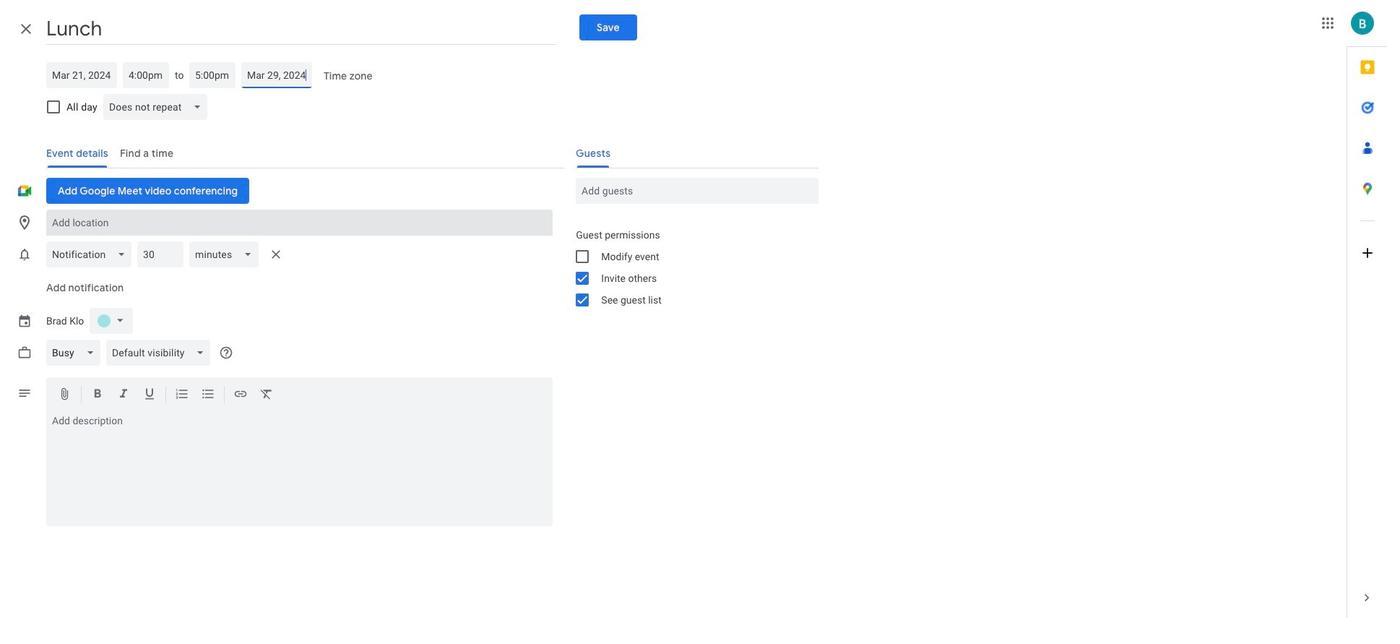 Task type: describe. For each thing, give the bounding box(es) containing it.
italic image
[[116, 387, 131, 403]]

Start date text field
[[52, 62, 111, 88]]

formatting options toolbar
[[46, 377, 553, 412]]

remove formatting image
[[259, 387, 274, 403]]

End time text field
[[195, 62, 230, 88]]

End date text field
[[248, 62, 307, 88]]

numbered list image
[[175, 387, 189, 403]]

underline image
[[142, 387, 157, 403]]

Start time text field
[[129, 62, 163, 88]]

Title text field
[[46, 13, 556, 45]]

Description text field
[[46, 415, 553, 523]]



Task type: locate. For each thing, give the bounding box(es) containing it.
insert link image
[[233, 387, 248, 403]]

group
[[565, 224, 819, 311]]

bulleted list image
[[201, 387, 215, 403]]

Guests text field
[[582, 178, 813, 204]]

tab list
[[1348, 47, 1388, 578]]

30 minutes before element
[[46, 239, 287, 270]]

Minutes in advance for notification number field
[[143, 241, 178, 267]]

Location text field
[[52, 210, 547, 236]]

None field
[[103, 94, 213, 120], [46, 241, 138, 267], [190, 241, 264, 267], [46, 340, 106, 366], [106, 340, 216, 366], [103, 94, 213, 120], [46, 241, 138, 267], [190, 241, 264, 267], [46, 340, 106, 366], [106, 340, 216, 366]]

bold image
[[90, 387, 105, 403]]



Task type: vqa. For each thing, say whether or not it's contained in the screenshot.
the Insert link icon
yes



